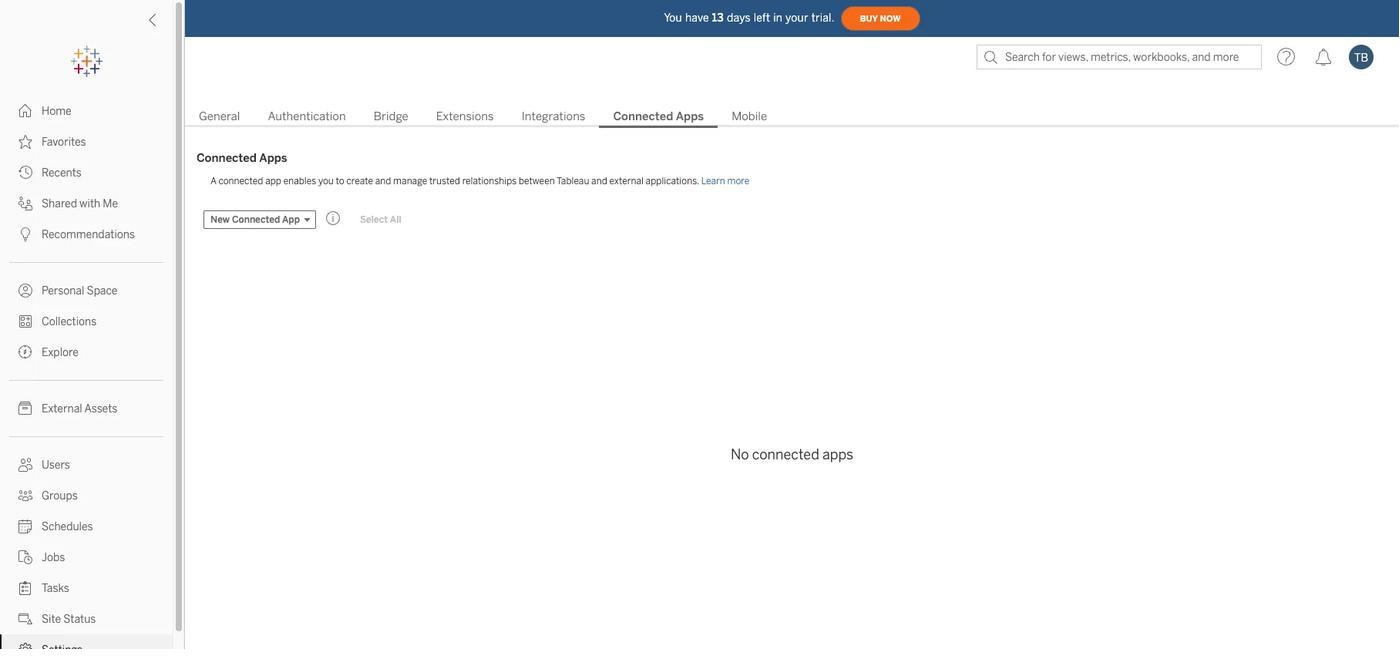Task type: locate. For each thing, give the bounding box(es) containing it.
learn
[[701, 176, 725, 187]]

external assets
[[42, 402, 117, 416]]

by text only_f5he34f image for recommendations
[[19, 227, 32, 241]]

by text only_f5he34f image inside explore link
[[19, 345, 32, 359]]

1 horizontal spatial connected
[[752, 446, 819, 463]]

connected up external
[[613, 109, 673, 123]]

trial.
[[812, 11, 835, 24]]

app
[[265, 176, 281, 187]]

main navigation. press the up and down arrow keys to access links. element
[[0, 96, 173, 649]]

2 by text only_f5he34f image from the top
[[19, 135, 32, 149]]

by text only_f5he34f image left external
[[19, 402, 32, 416]]

1 vertical spatial connected apps
[[197, 151, 287, 165]]

6 by text only_f5he34f image from the top
[[19, 402, 32, 416]]

sub-spaces tab list
[[185, 108, 1399, 128]]

by text only_f5he34f image inside collections link
[[19, 315, 32, 328]]

navigation containing general
[[185, 105, 1399, 128]]

1 by text only_f5he34f image from the top
[[19, 104, 32, 118]]

0 vertical spatial apps
[[676, 109, 704, 123]]

schedules link
[[0, 511, 173, 542]]

by text only_f5he34f image inside schedules link
[[19, 520, 32, 534]]

schedules
[[42, 520, 93, 534]]

and right tableau at the top of page
[[591, 176, 607, 187]]

0 vertical spatial connected apps
[[613, 109, 704, 123]]

5 by text only_f5he34f image from the top
[[19, 345, 32, 359]]

by text only_f5he34f image left explore at the bottom left of the page
[[19, 345, 32, 359]]

personal space
[[42, 284, 118, 298]]

9 by text only_f5he34f image from the top
[[19, 612, 32, 626]]

connected right no
[[752, 446, 819, 463]]

authentication
[[268, 109, 346, 123]]

external
[[609, 176, 644, 187]]

navigation
[[185, 105, 1399, 128]]

no
[[731, 446, 749, 463]]

0 horizontal spatial connected
[[219, 176, 263, 187]]

by text only_f5he34f image inside tasks link
[[19, 581, 32, 595]]

by text only_f5he34f image left jobs
[[19, 550, 32, 564]]

by text only_f5he34f image inside home link
[[19, 104, 32, 118]]

assets
[[84, 402, 117, 416]]

1 horizontal spatial connected apps
[[613, 109, 704, 123]]

connected apps up a
[[197, 151, 287, 165]]

explore
[[42, 346, 79, 359]]

by text only_f5he34f image inside external assets link
[[19, 402, 32, 416]]

apps left mobile
[[676, 109, 704, 123]]

1 horizontal spatial and
[[591, 176, 607, 187]]

to
[[336, 176, 344, 187]]

5 by text only_f5he34f image from the top
[[19, 489, 32, 503]]

tasks
[[42, 582, 69, 595]]

no connected apps main content
[[185, 77, 1399, 649]]

groups link
[[0, 480, 173, 511]]

apps up app
[[259, 151, 287, 165]]

by text only_f5he34f image left users on the left of page
[[19, 458, 32, 472]]

buy now button
[[841, 6, 920, 31]]

applications.
[[646, 176, 699, 187]]

by text only_f5he34f image inside recents link
[[19, 166, 32, 180]]

by text only_f5he34f image for home
[[19, 104, 32, 118]]

jobs
[[42, 551, 65, 564]]

1 horizontal spatial apps
[[676, 109, 704, 123]]

0 horizontal spatial and
[[375, 176, 391, 187]]

by text only_f5he34f image left shared
[[19, 197, 32, 210]]

navigation panel element
[[0, 46, 173, 649]]

by text only_f5he34f image inside personal space link
[[19, 284, 32, 298]]

by text only_f5he34f image inside the 'favorites' link
[[19, 135, 32, 149]]

by text only_f5he34f image left recents at the top left
[[19, 166, 32, 180]]

by text only_f5he34f image inside shared with me link
[[19, 197, 32, 210]]

by text only_f5he34f image left collections
[[19, 315, 32, 328]]

create
[[347, 176, 373, 187]]

site
[[42, 613, 61, 626]]

by text only_f5he34f image left recommendations
[[19, 227, 32, 241]]

1 vertical spatial connected
[[752, 446, 819, 463]]

external assets link
[[0, 393, 173, 424]]

with
[[79, 197, 100, 210]]

and
[[375, 176, 391, 187], [591, 176, 607, 187]]

by text only_f5he34f image
[[19, 166, 32, 180], [19, 284, 32, 298], [19, 315, 32, 328], [19, 458, 32, 472], [19, 489, 32, 503], [19, 520, 32, 534], [19, 550, 32, 564], [19, 581, 32, 595], [19, 612, 32, 626]]

by text only_f5he34f image left 'tasks'
[[19, 581, 32, 595]]

3 by text only_f5he34f image from the top
[[19, 315, 32, 328]]

by text only_f5he34f image for explore
[[19, 345, 32, 359]]

by text only_f5he34f image inside users link
[[19, 458, 32, 472]]

4 by text only_f5he34f image from the top
[[19, 458, 32, 472]]

days
[[727, 11, 751, 24]]

you have 13 days left in your trial.
[[664, 11, 835, 24]]

1 and from the left
[[375, 176, 391, 187]]

more
[[727, 176, 750, 187]]

8 by text only_f5he34f image from the top
[[19, 581, 32, 595]]

connected right a
[[219, 176, 263, 187]]

by text only_f5he34f image left 'home'
[[19, 104, 32, 118]]

by text only_f5he34f image left schedules
[[19, 520, 32, 534]]

in
[[773, 11, 783, 24]]

general
[[199, 109, 240, 123]]

new
[[210, 214, 230, 225]]

by text only_f5he34f image for recents
[[19, 166, 32, 180]]

tasks link
[[0, 573, 173, 604]]

connected
[[219, 176, 263, 187], [752, 446, 819, 463]]

connected apps
[[613, 109, 704, 123], [197, 151, 287, 165]]

apps
[[823, 446, 853, 463]]

jobs link
[[0, 542, 173, 573]]

0 vertical spatial connected
[[613, 109, 673, 123]]

0 horizontal spatial apps
[[259, 151, 287, 165]]

new connected app button
[[204, 210, 316, 229]]

by text only_f5he34f image for collections
[[19, 315, 32, 328]]

4 by text only_f5he34f image from the top
[[19, 227, 32, 241]]

by text only_f5he34f image left "favorites" on the left
[[19, 135, 32, 149]]

connected left app
[[232, 214, 280, 225]]

6 by text only_f5he34f image from the top
[[19, 520, 32, 534]]

a
[[210, 176, 216, 187]]

by text only_f5he34f image inside jobs link
[[19, 550, 32, 564]]

by text only_f5he34f image down site status link
[[19, 643, 32, 649]]

0 vertical spatial connected
[[219, 176, 263, 187]]

by text only_f5he34f image for tasks
[[19, 581, 32, 595]]

7 by text only_f5he34f image from the top
[[19, 550, 32, 564]]

explore link
[[0, 337, 173, 368]]

13
[[712, 11, 724, 24]]

favorites link
[[0, 126, 173, 157]]

users link
[[0, 449, 173, 480]]

recents link
[[0, 157, 173, 188]]

personal space link
[[0, 275, 173, 306]]

by text only_f5he34f image inside the recommendations link
[[19, 227, 32, 241]]

by text only_f5he34f image left site
[[19, 612, 32, 626]]

you
[[664, 11, 682, 24]]

groups
[[42, 490, 78, 503]]

2 vertical spatial connected
[[232, 214, 280, 225]]

3 by text only_f5he34f image from the top
[[19, 197, 32, 210]]

0 horizontal spatial connected apps
[[197, 151, 287, 165]]

and right create
[[375, 176, 391, 187]]

connected app info tip image
[[325, 210, 341, 226]]

by text only_f5he34f image left groups
[[19, 489, 32, 503]]

connected up a
[[197, 151, 257, 165]]

your
[[786, 11, 809, 24]]

by text only_f5he34f image inside site status link
[[19, 612, 32, 626]]

connected apps up applications.
[[613, 109, 704, 123]]

you
[[318, 176, 334, 187]]

personal
[[42, 284, 84, 298]]

by text only_f5he34f image left personal
[[19, 284, 32, 298]]

bridge
[[374, 109, 408, 123]]

site status link
[[0, 604, 173, 635]]

shared with me
[[42, 197, 118, 210]]

connected
[[613, 109, 673, 123], [197, 151, 257, 165], [232, 214, 280, 225]]

apps
[[676, 109, 704, 123], [259, 151, 287, 165]]

external
[[42, 402, 82, 416]]

by text only_f5he34f image inside groups link
[[19, 489, 32, 503]]

recommendations
[[42, 228, 135, 241]]

connected inside 'sub-spaces' tab list
[[613, 109, 673, 123]]

app
[[282, 214, 300, 225]]

2 by text only_f5he34f image from the top
[[19, 284, 32, 298]]

connected apps inside 'sub-spaces' tab list
[[613, 109, 704, 123]]

1 by text only_f5he34f image from the top
[[19, 166, 32, 180]]

by text only_f5he34f image
[[19, 104, 32, 118], [19, 135, 32, 149], [19, 197, 32, 210], [19, 227, 32, 241], [19, 345, 32, 359], [19, 402, 32, 416], [19, 643, 32, 649]]



Task type: describe. For each thing, give the bounding box(es) containing it.
no connected apps
[[731, 446, 853, 463]]

have
[[685, 11, 709, 24]]

by text only_f5he34f image for site status
[[19, 612, 32, 626]]

by text only_f5he34f image for personal space
[[19, 284, 32, 298]]

by text only_f5he34f image for users
[[19, 458, 32, 472]]

learn more link
[[701, 176, 750, 187]]

connected inside dropdown button
[[232, 214, 280, 225]]

relationships
[[462, 176, 517, 187]]

me
[[103, 197, 118, 210]]

all
[[390, 214, 401, 225]]

shared with me link
[[0, 188, 173, 219]]

by text only_f5he34f image for favorites
[[19, 135, 32, 149]]

1 vertical spatial apps
[[259, 151, 287, 165]]

status
[[63, 613, 96, 626]]

select
[[360, 214, 388, 225]]

integrations
[[522, 109, 586, 123]]

users
[[42, 459, 70, 472]]

connected for app
[[219, 176, 263, 187]]

space
[[87, 284, 118, 298]]

favorites
[[42, 136, 86, 149]]

by text only_f5he34f image for external assets
[[19, 402, 32, 416]]

home
[[42, 105, 72, 118]]

buy
[[860, 13, 878, 24]]

between
[[519, 176, 555, 187]]

site status
[[42, 613, 96, 626]]

manage
[[393, 176, 427, 187]]

recommendations link
[[0, 219, 173, 250]]

recents
[[42, 167, 82, 180]]

mobile
[[732, 109, 767, 123]]

1 vertical spatial connected
[[197, 151, 257, 165]]

now
[[880, 13, 901, 24]]

enables
[[283, 176, 316, 187]]

select all button
[[350, 210, 411, 229]]

collections
[[42, 315, 97, 328]]

shared
[[42, 197, 77, 210]]

tableau
[[557, 176, 589, 187]]

7 by text only_f5he34f image from the top
[[19, 643, 32, 649]]

2 and from the left
[[591, 176, 607, 187]]

left
[[754, 11, 770, 24]]

by text only_f5he34f image for groups
[[19, 489, 32, 503]]

a connected app enables you to create and manage trusted relationships between tableau and external applications. learn more
[[210, 176, 750, 187]]

apps inside 'sub-spaces' tab list
[[676, 109, 704, 123]]

new connected app
[[210, 214, 300, 225]]

select all
[[360, 214, 401, 225]]

trusted
[[429, 176, 460, 187]]

collections link
[[0, 306, 173, 337]]

extensions
[[436, 109, 494, 123]]

by text only_f5he34f image for jobs
[[19, 550, 32, 564]]

connected for apps
[[752, 446, 819, 463]]

home link
[[0, 96, 173, 126]]

by text only_f5he34f image for schedules
[[19, 520, 32, 534]]

buy now
[[860, 13, 901, 24]]

by text only_f5he34f image for shared with me
[[19, 197, 32, 210]]

Search for views, metrics, workbooks, and more text field
[[977, 45, 1262, 69]]



Task type: vqa. For each thing, say whether or not it's contained in the screenshot.
"Shared with Me" LINK
yes



